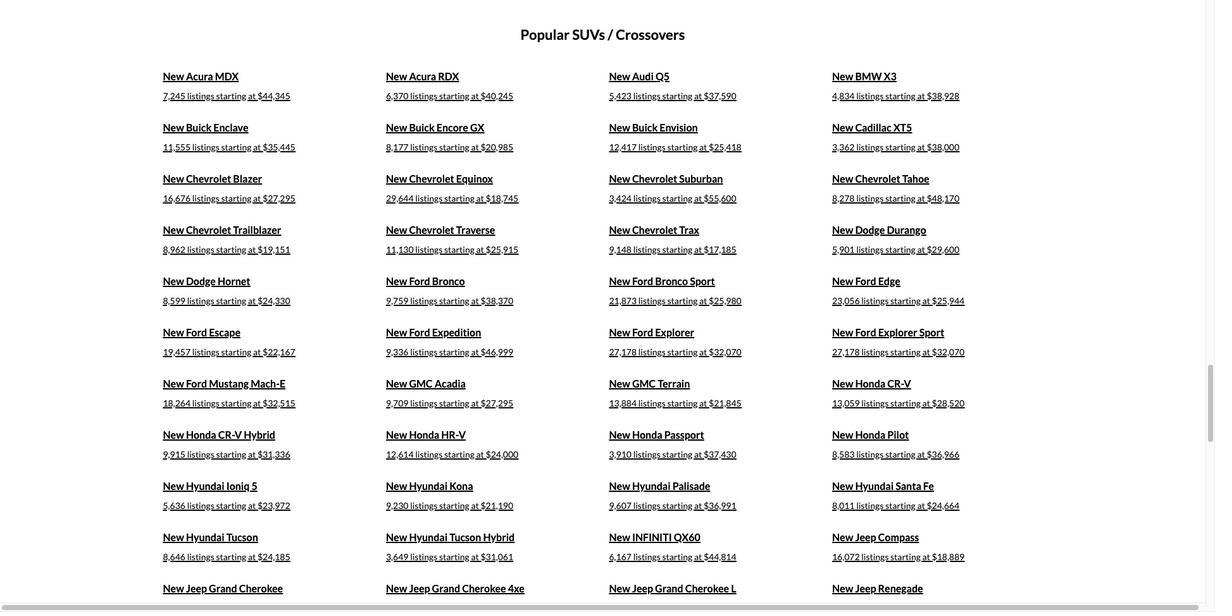 Task type: vqa. For each thing, say whether or not it's contained in the screenshot.


Task type: locate. For each thing, give the bounding box(es) containing it.
ford down 23,056
[[856, 326, 877, 339]]

cr-
[[888, 378, 904, 390], [218, 429, 235, 441]]

starting for new chevrolet tahoe
[[886, 193, 916, 204]]

new up 5,423
[[609, 70, 631, 82]]

0 horizontal spatial sport
[[690, 275, 715, 287]]

2 $32,070 from the left
[[932, 347, 965, 358]]

listings for new honda cr-v
[[862, 398, 889, 409]]

starting for new buick envision
[[668, 142, 698, 152]]

new up 6,167
[[609, 532, 631, 544]]

new down 23,056
[[833, 326, 854, 339]]

16,072
[[833, 552, 860, 563]]

new for new ford bronco
[[386, 275, 407, 287]]

starting down expedition
[[439, 347, 470, 358]]

16,072 listings starting at $18,889
[[833, 552, 965, 563]]

8,646 listings starting at $24,185
[[163, 552, 290, 563]]

listings down new chevrolet tahoe
[[857, 193, 884, 204]]

dodge up 8,599 listings starting at $24,330
[[186, 275, 216, 287]]

3,649 listings starting at $31,061
[[386, 552, 514, 563]]

1 horizontal spatial sport
[[920, 326, 945, 339]]

18,264
[[163, 398, 191, 409]]

sport down $25,944
[[920, 326, 945, 339]]

starting for new chevrolet trax
[[663, 244, 693, 255]]

honda left hr-
[[409, 429, 440, 441]]

0 horizontal spatial buick
[[186, 121, 212, 133]]

chevrolet for traverse
[[409, 224, 455, 236]]

2 bronco from the left
[[656, 275, 688, 287]]

1 bronco from the left
[[432, 275, 465, 287]]

1 horizontal spatial v
[[459, 429, 466, 441]]

listings down new chevrolet trax
[[634, 244, 661, 255]]

listings down new hyundai santa fe
[[857, 501, 884, 511]]

29,644
[[386, 193, 414, 204]]

1 27,178 listings starting at $32,070 from the left
[[609, 347, 742, 358]]

$44,345
[[258, 90, 290, 101]]

equinox
[[456, 173, 493, 185]]

cherokee
[[239, 583, 283, 595], [462, 583, 506, 595], [686, 583, 730, 595]]

listings for new ford explorer sport
[[862, 347, 889, 358]]

mustang
[[209, 378, 249, 390]]

starting for new acura rdx
[[439, 90, 470, 101]]

new jeep grand cherokee link
[[163, 582, 374, 613]]

starting up 'terrain'
[[668, 347, 698, 358]]

jeep for new jeep compass
[[856, 532, 877, 544]]

18,264 listings starting at $32,515
[[163, 398, 296, 409]]

listings for new chevrolet equinox
[[416, 193, 443, 204]]

new up 9,148 at right top
[[609, 224, 631, 236]]

new gmc acadia
[[386, 378, 466, 390]]

buick up 11,555
[[186, 121, 212, 133]]

0 horizontal spatial acura
[[186, 70, 213, 82]]

trailblazer
[[233, 224, 281, 236]]

1 vertical spatial cr-
[[218, 429, 235, 441]]

starting for new audi q5
[[663, 90, 693, 101]]

at for new honda cr-v hybrid
[[248, 449, 256, 460]]

grand down 8,646 listings starting at $24,185
[[209, 583, 237, 595]]

v for new honda hr-v
[[459, 429, 466, 441]]

starting down blazer
[[221, 193, 252, 204]]

new chevrolet blazer
[[163, 173, 262, 185]]

gmc for acadia
[[409, 378, 433, 390]]

starting for new honda pilot
[[886, 449, 916, 460]]

starting down q5
[[663, 90, 693, 101]]

2 27,178 from the left
[[833, 347, 860, 358]]

listings for new ford escape
[[192, 347, 220, 358]]

listings down bmw
[[857, 90, 884, 101]]

1 horizontal spatial cr-
[[888, 378, 904, 390]]

$37,430
[[704, 449, 737, 460]]

new for new honda cr-v
[[833, 378, 854, 390]]

listings down new hyundai palisade on the bottom right of page
[[634, 501, 661, 511]]

27,178 for new ford explorer
[[609, 347, 637, 358]]

3 buick from the left
[[633, 121, 658, 133]]

starting for new ford explorer
[[668, 347, 698, 358]]

0 horizontal spatial 27,178 listings starting at $32,070
[[609, 347, 742, 358]]

durango
[[887, 224, 927, 236]]

2 cherokee from the left
[[462, 583, 506, 595]]

palisade
[[673, 480, 711, 492]]

hybrid up $31,061
[[483, 532, 515, 544]]

new down 16,072 in the bottom of the page
[[833, 583, 854, 595]]

new for new chevrolet suburban
[[609, 173, 631, 185]]

new jeep renegade
[[833, 583, 924, 595]]

2 buick from the left
[[409, 121, 435, 133]]

new up 9,915
[[163, 429, 184, 441]]

new up 11,130
[[386, 224, 407, 236]]

new up 23,056
[[833, 275, 854, 287]]

starting for new cadillac xt5
[[886, 142, 916, 152]]

1 gmc from the left
[[409, 378, 433, 390]]

0 vertical spatial $27,295
[[263, 193, 296, 204]]

new up 16,676
[[163, 173, 184, 185]]

2 horizontal spatial cherokee
[[686, 583, 730, 595]]

2 27,178 listings starting at $32,070 from the left
[[833, 347, 965, 358]]

0 horizontal spatial cr-
[[218, 429, 235, 441]]

tucson up 3,649 listings starting at $31,061
[[450, 532, 481, 544]]

0 horizontal spatial cherokee
[[239, 583, 283, 595]]

2 horizontal spatial buick
[[633, 121, 658, 133]]

listings down 'new ford edge'
[[862, 295, 889, 306]]

listings for new ford explorer
[[639, 347, 666, 358]]

jeep up 16,072 in the bottom of the page
[[856, 532, 877, 544]]

$27,295 for new gmc acadia
[[481, 398, 514, 409]]

bronco for new ford bronco sport
[[656, 275, 688, 287]]

new up 8,962
[[163, 224, 184, 236]]

honda for new honda pilot
[[856, 429, 886, 441]]

new up the 7,245
[[163, 70, 184, 82]]

new up 16,072 in the bottom of the page
[[833, 532, 854, 544]]

$37,590
[[704, 90, 737, 101]]

buick up 12,417
[[633, 121, 658, 133]]

cherokee for new jeep grand cherokee 4xe
[[462, 583, 506, 595]]

jeep for new jeep grand cherokee 4xe
[[409, 583, 430, 595]]

starting for new acura mdx
[[216, 90, 246, 101]]

8,962 listings starting at $19,151
[[163, 244, 290, 255]]

new chevrolet trailblazer
[[163, 224, 281, 236]]

9,336 listings starting at $46,999
[[386, 347, 514, 358]]

new buick envision
[[609, 121, 698, 133]]

1 horizontal spatial tucson
[[450, 532, 481, 544]]

hr-
[[442, 429, 459, 441]]

cherokee left l
[[686, 583, 730, 595]]

1 vertical spatial sport
[[920, 326, 945, 339]]

0 vertical spatial sport
[[690, 275, 715, 287]]

listings for new gmc acadia
[[410, 398, 438, 409]]

starting down encore
[[439, 142, 470, 152]]

0 horizontal spatial bronco
[[432, 275, 465, 287]]

1 tucson from the left
[[226, 532, 258, 544]]

1 vertical spatial dodge
[[186, 275, 216, 287]]

0 horizontal spatial explorer
[[656, 326, 695, 339]]

1 horizontal spatial 27,178
[[833, 347, 860, 358]]

0 horizontal spatial $32,070
[[709, 347, 742, 358]]

new for new chevrolet tahoe
[[833, 173, 854, 185]]

honda for new honda cr-v
[[856, 378, 886, 390]]

santa
[[896, 480, 922, 492]]

at for new honda passport
[[695, 449, 702, 460]]

0 horizontal spatial 27,178
[[609, 347, 637, 358]]

1 $32,070 from the left
[[709, 347, 742, 358]]

12,614 listings starting at $24,000
[[386, 449, 519, 460]]

listings down new ford escape
[[192, 347, 220, 358]]

new for new honda cr-v hybrid
[[163, 429, 184, 441]]

2 explorer from the left
[[879, 326, 918, 339]]

starting down x3
[[886, 90, 916, 101]]

starting for new dodge hornet
[[216, 295, 246, 306]]

2 acura from the left
[[409, 70, 436, 82]]

9,607 listings starting at $36,991
[[609, 501, 737, 511]]

0 horizontal spatial gmc
[[409, 378, 433, 390]]

starting for new hyundai ioniq 5
[[216, 501, 246, 511]]

hyundai up 5,636 listings starting at $23,972
[[186, 480, 225, 492]]

starting down hr-
[[445, 449, 475, 460]]

$27,295
[[263, 193, 296, 204], [481, 398, 514, 409]]

new up 29,644
[[386, 173, 407, 185]]

cherokee for new jeep grand cherokee l
[[686, 583, 730, 595]]

13,059
[[833, 398, 860, 409]]

at for new hyundai tucson
[[248, 552, 256, 563]]

2 gmc from the left
[[633, 378, 656, 390]]

new up 3,424
[[609, 173, 631, 185]]

new up 9,759
[[386, 275, 407, 287]]

9,230 listings starting at $21,190
[[386, 501, 514, 511]]

new for new acura mdx
[[163, 70, 184, 82]]

starting down 'xt5'
[[886, 142, 916, 152]]

new up 13,884
[[609, 378, 631, 390]]

starting down 'terrain'
[[668, 398, 698, 409]]

2 grand from the left
[[432, 583, 460, 595]]

at for new chevrolet suburban
[[695, 193, 702, 204]]

ford up 18,264
[[186, 378, 207, 390]]

$36,966
[[927, 449, 960, 460]]

9,148 listings starting at $17,185
[[609, 244, 737, 255]]

honda left 'pilot'
[[856, 429, 886, 441]]

gmc
[[409, 378, 433, 390], [633, 378, 656, 390]]

$27,295 up trailblazer
[[263, 193, 296, 204]]

at for new honda pilot
[[918, 449, 926, 460]]

$28,520
[[932, 398, 965, 409]]

infiniti
[[633, 532, 672, 544]]

chevrolet for suburban
[[633, 173, 678, 185]]

0 horizontal spatial $27,295
[[263, 193, 296, 204]]

1 horizontal spatial acura
[[409, 70, 436, 82]]

listings for new cadillac xt5
[[857, 142, 884, 152]]

ford up 9,336 listings starting at $46,999
[[409, 326, 430, 339]]

tucson for new hyundai tucson
[[226, 532, 258, 544]]

at for new buick encore gx
[[471, 142, 479, 152]]

1 horizontal spatial dodge
[[856, 224, 886, 236]]

ford up 21,873
[[633, 275, 654, 287]]

new down 3,649
[[386, 583, 407, 595]]

0 horizontal spatial hybrid
[[244, 429, 275, 441]]

$32,070
[[709, 347, 742, 358], [932, 347, 965, 358]]

starting down compass
[[891, 552, 921, 563]]

starting for new ford expedition
[[439, 347, 470, 358]]

starting down mdx
[[216, 90, 246, 101]]

at for new hyundai tucson hybrid
[[471, 552, 479, 563]]

gmc for terrain
[[633, 378, 656, 390]]

new chevrolet tahoe
[[833, 173, 930, 185]]

kona
[[450, 480, 473, 492]]

at for new chevrolet blazer
[[253, 193, 261, 204]]

sport for new ford bronco sport
[[690, 275, 715, 287]]

8,962
[[163, 244, 186, 255]]

new up 11,555
[[163, 121, 184, 133]]

starting down acadia
[[439, 398, 470, 409]]

new jeep grand cherokee 4xe link
[[386, 582, 597, 613]]

new up 9,709
[[386, 378, 407, 390]]

starting down enclave
[[221, 142, 252, 152]]

2 horizontal spatial grand
[[655, 583, 684, 595]]

terrain
[[658, 378, 690, 390]]

envision
[[660, 121, 698, 133]]

listings down new acura mdx
[[187, 90, 214, 101]]

1 buick from the left
[[186, 121, 212, 133]]

suburban
[[680, 173, 723, 185]]

starting for new ford explorer sport
[[891, 347, 921, 358]]

listings for new hyundai tucson
[[187, 552, 214, 563]]

honda up 13,059
[[856, 378, 886, 390]]

ford for new ford edge
[[856, 275, 877, 287]]

1 explorer from the left
[[656, 326, 695, 339]]

new dodge hornet
[[163, 275, 250, 287]]

new for new hyundai tucson hybrid
[[386, 532, 407, 544]]

starting down tahoe on the top right of page
[[886, 193, 916, 204]]

27,178 listings starting at $32,070 down new ford explorer
[[609, 347, 742, 358]]

sport up $25,980
[[690, 275, 715, 287]]

1 horizontal spatial 27,178 listings starting at $32,070
[[833, 347, 965, 358]]

new for new buick envision
[[609, 121, 631, 133]]

listings down new hyundai tucson
[[187, 552, 214, 563]]

explorer
[[656, 326, 695, 339], [879, 326, 918, 339]]

starting for new chevrolet traverse
[[445, 244, 475, 255]]

honda
[[856, 378, 886, 390], [186, 429, 216, 441], [409, 429, 440, 441], [633, 429, 663, 441], [856, 429, 886, 441]]

5,636
[[163, 501, 186, 511]]

1 horizontal spatial hybrid
[[483, 532, 515, 544]]

starting for new honda passport
[[663, 449, 693, 460]]

1 horizontal spatial explorer
[[879, 326, 918, 339]]

new for new audi q5
[[609, 70, 631, 82]]

listings down new honda hr-v on the left bottom of the page
[[416, 449, 443, 460]]

21,873
[[609, 295, 637, 306]]

listings down new chevrolet traverse
[[416, 244, 443, 255]]

2 tucson from the left
[[450, 532, 481, 544]]

cherokee for new jeep grand cherokee
[[239, 583, 283, 595]]

1 grand from the left
[[209, 583, 237, 595]]

starting for new chevrolet trailblazer
[[216, 244, 246, 255]]

v up the 9,915 listings starting at $31,336
[[235, 429, 242, 441]]

1 horizontal spatial buick
[[409, 121, 435, 133]]

renegade
[[879, 583, 924, 595]]

0 vertical spatial cr-
[[888, 378, 904, 390]]

listings down new dodge hornet
[[187, 295, 214, 306]]

listings down new hyundai ioniq 5
[[187, 501, 214, 511]]

listings down new honda passport
[[634, 449, 661, 460]]

ford down 21,873
[[633, 326, 654, 339]]

$38,370
[[481, 295, 514, 306]]

new for new ford escape
[[163, 326, 184, 339]]

3 cherokee from the left
[[686, 583, 730, 595]]

at for new infiniti qx60
[[695, 552, 702, 563]]

compass
[[879, 532, 920, 544]]

listings down new ford bronco
[[410, 295, 438, 306]]

5,423
[[609, 90, 632, 101]]

$35,445
[[263, 142, 296, 152]]

at for new ford explorer sport
[[923, 347, 931, 358]]

new for new hyundai ioniq 5
[[163, 480, 184, 492]]

listings down new chevrolet blazer
[[192, 193, 220, 204]]

new for new jeep renegade
[[833, 583, 854, 595]]

new for new buick encore gx
[[386, 121, 407, 133]]

starting down rdx
[[439, 90, 470, 101]]

new hyundai ioniq 5
[[163, 480, 258, 492]]

sport
[[690, 275, 715, 287], [920, 326, 945, 339]]

1 vertical spatial $27,295
[[481, 398, 514, 409]]

new down 6,167
[[609, 583, 631, 595]]

0 horizontal spatial tucson
[[226, 532, 258, 544]]

0 horizontal spatial v
[[235, 429, 242, 441]]

pilot
[[888, 429, 909, 441]]

3,649
[[386, 552, 409, 563]]

listings down new honda cr-v
[[862, 398, 889, 409]]

27,178 down new ford explorer
[[609, 347, 637, 358]]

6,167
[[609, 552, 632, 563]]

new up 3,649
[[386, 532, 407, 544]]

cr- up 13,059 listings starting at $28,520
[[888, 378, 904, 390]]

new ford bronco sport
[[609, 275, 715, 287]]

starting down trax
[[663, 244, 693, 255]]

1 27,178 from the left
[[609, 347, 637, 358]]

1 horizontal spatial grand
[[432, 583, 460, 595]]

listings down new ford mustang mach-e
[[192, 398, 220, 409]]

starting for new hyundai santa fe
[[886, 501, 916, 511]]

honda up the 9,915 listings starting at $31,336
[[186, 429, 216, 441]]

listings down new ford bronco sport
[[639, 295, 666, 306]]

listings for new honda passport
[[634, 449, 661, 460]]

ford for new ford explorer sport
[[856, 326, 877, 339]]

new infiniti qx60
[[609, 532, 701, 544]]

hyundai
[[186, 480, 225, 492], [409, 480, 448, 492], [633, 480, 671, 492], [856, 480, 894, 492], [186, 532, 225, 544], [409, 532, 448, 544]]

starting down 'pilot'
[[886, 449, 916, 460]]

new
[[163, 70, 184, 82], [386, 70, 407, 82], [609, 70, 631, 82], [833, 70, 854, 82], [163, 121, 184, 133], [386, 121, 407, 133], [609, 121, 631, 133], [833, 121, 854, 133], [163, 173, 184, 185], [386, 173, 407, 185], [609, 173, 631, 185], [833, 173, 854, 185], [163, 224, 184, 236], [386, 224, 407, 236], [609, 224, 631, 236], [833, 224, 854, 236], [163, 275, 184, 287], [386, 275, 407, 287], [609, 275, 631, 287], [833, 275, 854, 287], [163, 326, 184, 339], [386, 326, 407, 339], [609, 326, 631, 339], [833, 326, 854, 339], [163, 378, 184, 390], [386, 378, 407, 390], [609, 378, 631, 390], [833, 378, 854, 390], [163, 429, 184, 441], [386, 429, 407, 441], [609, 429, 631, 441], [833, 429, 854, 441], [163, 480, 184, 492], [386, 480, 407, 492], [609, 480, 631, 492], [833, 480, 854, 492], [163, 532, 184, 544], [386, 532, 407, 544], [609, 532, 631, 544], [833, 532, 854, 544], [163, 583, 184, 595], [386, 583, 407, 595], [609, 583, 631, 595], [833, 583, 854, 595]]

new hyundai kona
[[386, 480, 473, 492]]

new up 9,230
[[386, 480, 407, 492]]

at for new honda cr-v
[[923, 398, 931, 409]]

listings right 3,649
[[410, 552, 438, 563]]

starting for new ford bronco sport
[[668, 295, 698, 306]]

1 acura from the left
[[186, 70, 213, 82]]

0 horizontal spatial grand
[[209, 583, 237, 595]]

starting
[[216, 90, 246, 101], [439, 90, 470, 101], [663, 90, 693, 101], [886, 90, 916, 101], [221, 142, 252, 152], [439, 142, 470, 152], [668, 142, 698, 152], [886, 142, 916, 152], [221, 193, 252, 204], [445, 193, 475, 204], [663, 193, 693, 204], [886, 193, 916, 204], [216, 244, 246, 255], [445, 244, 475, 255], [663, 244, 693, 255], [886, 244, 916, 255], [216, 295, 246, 306], [439, 295, 470, 306], [668, 295, 698, 306], [891, 295, 921, 306], [221, 347, 252, 358], [439, 347, 470, 358], [668, 347, 698, 358], [891, 347, 921, 358], [221, 398, 252, 409], [439, 398, 470, 409], [668, 398, 698, 409], [891, 398, 921, 409], [216, 449, 246, 460], [445, 449, 475, 460], [663, 449, 693, 460], [886, 449, 916, 460], [216, 501, 246, 511], [439, 501, 470, 511], [663, 501, 693, 511], [886, 501, 916, 511], [216, 552, 246, 563], [439, 552, 470, 563], [663, 552, 693, 563], [891, 552, 921, 563]]

honda for new honda passport
[[633, 429, 663, 441]]

new up the 9,336
[[386, 326, 407, 339]]

new up 8,177
[[386, 121, 407, 133]]

mach-
[[251, 378, 280, 390]]

acura left mdx
[[186, 70, 213, 82]]

27,178 listings starting at $32,070
[[609, 347, 742, 358], [833, 347, 965, 358]]

listings down new ford explorer
[[639, 347, 666, 358]]

1 horizontal spatial bronco
[[656, 275, 688, 287]]

new jeep grand cherokee l
[[609, 583, 737, 595]]

acura for mdx
[[186, 70, 213, 82]]

$31,336
[[258, 449, 290, 460]]

ford for new ford bronco sport
[[633, 275, 654, 287]]

1 horizontal spatial $27,295
[[481, 398, 514, 409]]

starting down santa on the bottom of the page
[[886, 501, 916, 511]]

1 horizontal spatial cherokee
[[462, 583, 506, 595]]

v up 12,614 listings starting at $24,000
[[459, 429, 466, 441]]

listings right 9,915
[[187, 449, 214, 460]]

ford for new ford bronco
[[409, 275, 430, 287]]

listings down new jeep compass
[[862, 552, 889, 563]]

starting for new honda cr-v
[[891, 398, 921, 409]]

11,130 listings starting at $25,915
[[386, 244, 519, 255]]

1 horizontal spatial $32,070
[[932, 347, 965, 358]]

at for new ford bronco sport
[[700, 295, 708, 306]]

new up 6,370
[[386, 70, 407, 82]]

new up 12,614
[[386, 429, 407, 441]]

0 horizontal spatial dodge
[[186, 275, 216, 287]]

listings for new ford bronco
[[410, 295, 438, 306]]

new up 5,636
[[163, 480, 184, 492]]

$20,985
[[481, 142, 514, 152]]

listings down new cadillac xt5
[[857, 142, 884, 152]]

1 cherokee from the left
[[239, 583, 283, 595]]

1 vertical spatial hybrid
[[483, 532, 515, 544]]

12,417 listings starting at $25,418
[[609, 142, 742, 152]]

grand down 6,167 listings starting at $44,814
[[655, 583, 684, 595]]

starting down hornet
[[216, 295, 246, 306]]

listings down new gmc terrain
[[639, 398, 666, 409]]

5,423 listings starting at $37,590
[[609, 90, 737, 101]]

4,834 listings starting at $38,928
[[833, 90, 960, 101]]

ford up 19,457
[[186, 326, 207, 339]]

new ford mustang mach-e
[[163, 378, 286, 390]]

listings for new hyundai kona
[[410, 501, 438, 511]]

1 horizontal spatial gmc
[[633, 378, 656, 390]]

0 vertical spatial dodge
[[856, 224, 886, 236]]

listings for new chevrolet trailblazer
[[187, 244, 214, 255]]

2 horizontal spatial v
[[904, 378, 912, 390]]

3 grand from the left
[[655, 583, 684, 595]]

new jeep grand cherokee
[[163, 583, 283, 595]]



Task type: describe. For each thing, give the bounding box(es) containing it.
starting for new chevrolet equinox
[[445, 193, 475, 204]]

listings for new buick encore gx
[[410, 142, 438, 152]]

listings for new hyundai ioniq 5
[[187, 501, 214, 511]]

0 vertical spatial hybrid
[[244, 429, 275, 441]]

encore
[[437, 121, 469, 133]]

4xe
[[508, 583, 525, 595]]

honda for new honda cr-v hybrid
[[186, 429, 216, 441]]

traverse
[[456, 224, 495, 236]]

tucson for new hyundai tucson hybrid
[[450, 532, 481, 544]]

16,676
[[163, 193, 191, 204]]

at for new cadillac xt5
[[918, 142, 926, 152]]

hornet
[[218, 275, 250, 287]]

xt5
[[894, 121, 913, 133]]

$32,070 for new ford explorer
[[709, 347, 742, 358]]

$25,944
[[932, 295, 965, 306]]

$24,185
[[258, 552, 290, 563]]

new ford explorer
[[609, 326, 695, 339]]

starting for new chevrolet suburban
[[663, 193, 693, 204]]

ford for new ford explorer
[[633, 326, 654, 339]]

new honda cr-v
[[833, 378, 912, 390]]

passport
[[665, 429, 705, 441]]

at for new chevrolet equinox
[[477, 193, 484, 204]]

qx60
[[674, 532, 701, 544]]

new for new hyundai tucson
[[163, 532, 184, 544]]

new for new honda pilot
[[833, 429, 854, 441]]

new for new ford mustang mach-e
[[163, 378, 184, 390]]

listings for new honda pilot
[[857, 449, 884, 460]]

explorer for new ford explorer
[[656, 326, 695, 339]]

listings for new acura rdx
[[410, 90, 438, 101]]

listings for new ford edge
[[862, 295, 889, 306]]

new jeep renegade link
[[833, 582, 1043, 613]]

sport for new ford explorer sport
[[920, 326, 945, 339]]

new honda hr-v
[[386, 429, 466, 441]]

starting for new hyundai kona
[[439, 501, 470, 511]]

19,457
[[163, 347, 191, 358]]

$25,915
[[486, 244, 519, 255]]

3,910
[[609, 449, 632, 460]]

new for new dodge durango
[[833, 224, 854, 236]]

starting for new jeep compass
[[891, 552, 921, 563]]

at for new chevrolet trax
[[695, 244, 702, 255]]

new for new buick enclave
[[163, 121, 184, 133]]

acadia
[[435, 378, 466, 390]]

new acura rdx
[[386, 70, 459, 82]]

jeep for new jeep grand cherokee
[[186, 583, 207, 595]]

3,362
[[833, 142, 855, 152]]

listings for new ford bronco sport
[[639, 295, 666, 306]]

at for new chevrolet tahoe
[[918, 193, 926, 204]]

13,059 listings starting at $28,520
[[833, 398, 965, 409]]

6,370
[[386, 90, 409, 101]]

/
[[608, 26, 613, 43]]

suvs
[[573, 26, 605, 43]]

v for new honda cr-v
[[904, 378, 912, 390]]

$25,418
[[709, 142, 742, 152]]

new for new chevrolet trax
[[609, 224, 631, 236]]

e
[[280, 378, 286, 390]]

bmw
[[856, 70, 882, 82]]

at for new honda hr-v
[[477, 449, 484, 460]]

new for new chevrolet trailblazer
[[163, 224, 184, 236]]

7,245 listings starting at $44,345
[[163, 90, 290, 101]]

at for new hyundai kona
[[471, 501, 479, 511]]

new ford edge
[[833, 275, 901, 287]]

new honda passport
[[609, 429, 705, 441]]

8,599
[[163, 295, 186, 306]]

8,599 listings starting at $24,330
[[163, 295, 290, 306]]

hyundai for new hyundai tucson hybrid
[[409, 532, 448, 544]]

expedition
[[432, 326, 481, 339]]

at for new hyundai ioniq 5
[[248, 501, 256, 511]]

listings for new chevrolet tahoe
[[857, 193, 884, 204]]

$18,889
[[932, 552, 965, 563]]

acura for rdx
[[409, 70, 436, 82]]

16,676 listings starting at $27,295
[[163, 193, 296, 204]]

starting for new gmc acadia
[[439, 398, 470, 409]]

new hyundai santa fe
[[833, 480, 935, 492]]

listings for new honda hr-v
[[416, 449, 443, 460]]

$31,061
[[481, 552, 514, 563]]

9,759
[[386, 295, 409, 306]]

listings for new chevrolet trax
[[634, 244, 661, 255]]

at for new ford escape
[[253, 347, 261, 358]]

27,178 for new ford explorer sport
[[833, 347, 860, 358]]

8,177 listings starting at $20,985
[[386, 142, 514, 152]]

5,901 listings starting at $29,600
[[833, 244, 960, 255]]

$21,190
[[481, 501, 514, 511]]

starting for new honda hr-v
[[445, 449, 475, 460]]

buick for envision
[[633, 121, 658, 133]]

mdx
[[215, 70, 239, 82]]

8,278
[[833, 193, 855, 204]]

new for new hyundai kona
[[386, 480, 407, 492]]

9,336
[[386, 347, 409, 358]]

at for new ford explorer
[[700, 347, 708, 358]]

listings for new gmc terrain
[[639, 398, 666, 409]]

at for new dodge hornet
[[248, 295, 256, 306]]

$40,245
[[481, 90, 514, 101]]

21,873 listings starting at $25,980
[[609, 295, 742, 306]]

7,245
[[163, 90, 186, 101]]

cr- for new honda cr-v hybrid
[[218, 429, 235, 441]]

x3
[[884, 70, 897, 82]]

new jeep compass
[[833, 532, 920, 544]]

new for new jeep grand cherokee l
[[609, 583, 631, 595]]

listings for new dodge durango
[[857, 244, 884, 255]]

new for new hyundai santa fe
[[833, 480, 854, 492]]

new for new ford bronco sport
[[609, 275, 631, 287]]

at for new bmw x3
[[918, 90, 926, 101]]

listings for new ford mustang mach-e
[[192, 398, 220, 409]]

buick for encore
[[409, 121, 435, 133]]

5,636 listings starting at $23,972
[[163, 501, 290, 511]]

new ford explorer sport
[[833, 326, 945, 339]]

ford for new ford mustang mach-e
[[186, 378, 207, 390]]

bronco for new ford bronco
[[432, 275, 465, 287]]

edge
[[879, 275, 901, 287]]

listings for new acura mdx
[[187, 90, 214, 101]]

3,910 listings starting at $37,430
[[609, 449, 737, 460]]

listings for new jeep compass
[[862, 552, 889, 563]]

$24,000
[[486, 449, 519, 460]]

ford for new ford expedition
[[409, 326, 430, 339]]

new for new honda passport
[[609, 429, 631, 441]]

v for new honda cr-v hybrid
[[235, 429, 242, 441]]

new buick enclave
[[163, 121, 249, 133]]

new for new ford expedition
[[386, 326, 407, 339]]

11,555
[[163, 142, 191, 152]]

new acura mdx
[[163, 70, 239, 82]]

hyundai for new hyundai palisade
[[633, 480, 671, 492]]

3,424 listings starting at $55,600
[[609, 193, 737, 204]]

9,230
[[386, 501, 409, 511]]

listings for new hyundai tucson hybrid
[[410, 552, 438, 563]]

$32,515
[[263, 398, 296, 409]]

grand for new jeep grand cherokee
[[209, 583, 237, 595]]

l
[[732, 583, 737, 595]]

new for new ford explorer
[[609, 326, 631, 339]]

jeep for new jeep renegade
[[856, 583, 877, 595]]

q5
[[656, 70, 670, 82]]

new chevrolet equinox
[[386, 173, 493, 185]]

13,884
[[609, 398, 637, 409]]

new for new ford edge
[[833, 275, 854, 287]]

$24,664
[[927, 501, 960, 511]]

8,583 listings starting at $36,966
[[833, 449, 960, 460]]

new for new ford explorer sport
[[833, 326, 854, 339]]

popular
[[521, 26, 570, 43]]

8,278 listings starting at $48,170
[[833, 193, 960, 204]]

listings for new dodge hornet
[[187, 295, 214, 306]]

tahoe
[[903, 173, 930, 185]]

8,011
[[833, 501, 855, 511]]

new hyundai palisade
[[609, 480, 711, 492]]

new jeep grand cherokee 4xe
[[386, 583, 525, 595]]

$32,070 for new ford explorer sport
[[932, 347, 965, 358]]

$23,972
[[258, 501, 290, 511]]

new for new acura rdx
[[386, 70, 407, 82]]

starting for new gmc terrain
[[668, 398, 698, 409]]

listings for new chevrolet blazer
[[192, 193, 220, 204]]

$55,600
[[704, 193, 737, 204]]

new ford bronco
[[386, 275, 465, 287]]

new for new bmw x3
[[833, 70, 854, 82]]

new hyundai tucson
[[163, 532, 258, 544]]

at for new buick envision
[[700, 142, 708, 152]]

$38,000
[[927, 142, 960, 152]]

listings for new audi q5
[[634, 90, 661, 101]]

at for new gmc terrain
[[700, 398, 708, 409]]

new hyundai tucson hybrid
[[386, 532, 515, 544]]



